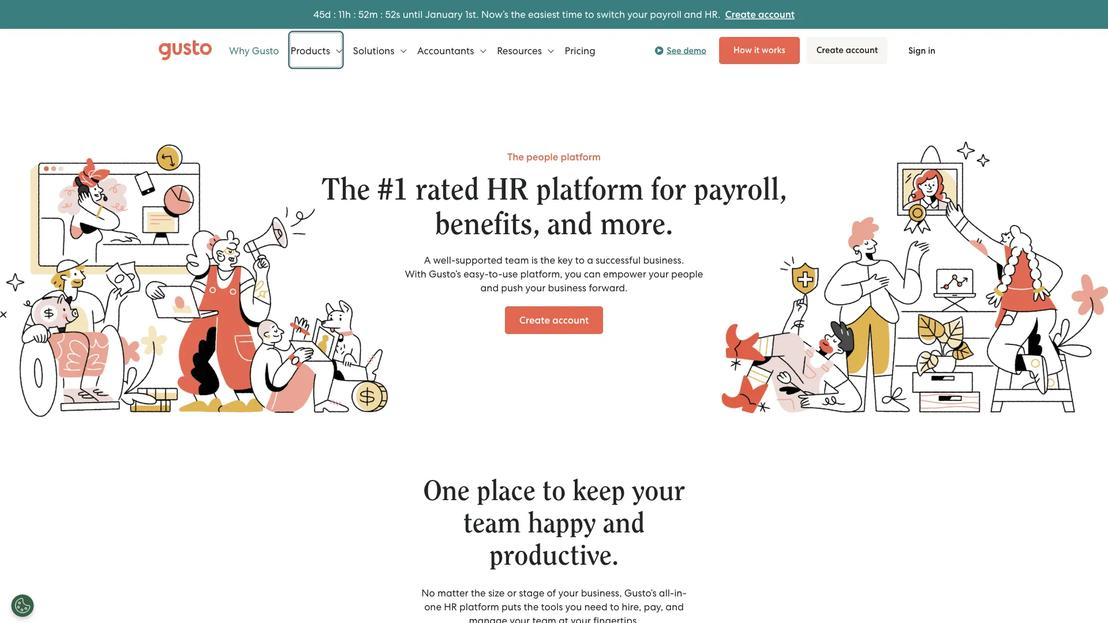 Task type: locate. For each thing, give the bounding box(es) containing it.
time
[[563, 9, 583, 20]]

to inside a well-supported team is the key to a successful business. with gusto's easy-to-use platform, you can empower your people and push your business forward.
[[576, 255, 585, 266]]

and up key
[[548, 209, 593, 240]]

1 vertical spatial the
[[322, 175, 371, 205]]

and down to-
[[481, 282, 499, 294]]

1 vertical spatial create
[[817, 45, 844, 55]]

hr inside no matter the size or stage of your business, gusto's all-in- one hr platform puts the tools you need to hire, pay, and manage your team at your fingertips.
[[444, 602, 457, 613]]

gusto's inside no matter the size or stage of your business, gusto's all-in- one hr platform puts the tools you need to hire, pay, and manage your team at your fingertips.
[[625, 588, 657, 599]]

1 vertical spatial hr
[[444, 602, 457, 613]]

platform up the #1 rated hr platform for payroll, benefits, and more.
[[561, 151, 601, 163]]

2 horizontal spatial 5
[[385, 9, 391, 20]]

account down business
[[553, 314, 589, 326]]

0 horizontal spatial the
[[322, 175, 371, 205]]

0 horizontal spatial create
[[520, 314, 550, 326]]

to inside no matter the size or stage of your business, gusto's all-in- one hr platform puts the tools you need to hire, pay, and manage your team at your fingertips.
[[610, 602, 620, 613]]

and down in- on the bottom of page
[[666, 602, 684, 613]]

demo
[[684, 45, 707, 56]]

1 horizontal spatial account
[[759, 9, 795, 20]]

to-
[[489, 269, 503, 280]]

d :
[[325, 9, 336, 20]]

at
[[559, 616, 569, 624]]

platform up manage
[[460, 602, 500, 613]]

0 vertical spatial create account
[[817, 45, 879, 55]]

0 horizontal spatial people
[[527, 151, 559, 163]]

hr inside the #1 rated hr platform for payroll, benefits, and more.
[[487, 175, 529, 205]]

5
[[319, 9, 325, 20], [358, 9, 364, 20], [385, 9, 391, 20]]

1 vertical spatial team
[[464, 510, 521, 539]]

solutions button
[[353, 33, 407, 68]]

create inside "the #1 rated hr platform for payroll, benefits, and more." main content
[[520, 314, 550, 326]]

team up use
[[505, 255, 529, 266]]

productive.
[[490, 543, 619, 571]]

switch
[[597, 9, 625, 20]]

and inside one place to keep your team happy and productive.
[[603, 510, 645, 539]]

one place to keep your team happy and productive.
[[423, 478, 685, 571]]

2 vertical spatial create
[[520, 314, 550, 326]]

2 right m :
[[391, 9, 396, 20]]

platform
[[561, 151, 601, 163], [537, 175, 644, 205], [460, 602, 500, 613]]

team
[[505, 255, 529, 266], [464, 510, 521, 539], [533, 616, 557, 624]]

0 vertical spatial create
[[726, 9, 756, 20]]

you up business
[[565, 269, 582, 280]]

2 vertical spatial create account link
[[505, 307, 604, 334]]

1 horizontal spatial create account link
[[726, 9, 795, 20]]

one
[[423, 478, 470, 506]]

create right hr.
[[726, 9, 756, 20]]

1 horizontal spatial 2
[[391, 9, 396, 20]]

2 5 from the left
[[358, 9, 364, 20]]

create
[[726, 9, 756, 20], [817, 45, 844, 55], [520, 314, 550, 326]]

m :
[[369, 9, 383, 20]]

your
[[628, 9, 648, 20], [649, 269, 669, 280], [526, 282, 546, 294], [633, 478, 685, 506], [559, 588, 579, 599], [510, 616, 530, 624], [571, 616, 591, 624]]

payroll
[[650, 9, 682, 20]]

pay,
[[644, 602, 664, 613]]

create account link
[[726, 9, 795, 20], [807, 37, 888, 64], [505, 307, 604, 334]]

how it works link
[[720, 37, 800, 64]]

the
[[508, 151, 524, 163], [322, 175, 371, 205]]

hr
[[487, 175, 529, 205], [444, 602, 457, 613]]

more.
[[600, 209, 674, 240]]

for
[[651, 175, 687, 205]]

5 right h :
[[358, 9, 364, 20]]

and left hr.
[[685, 9, 703, 20]]

0 vertical spatial team
[[505, 255, 529, 266]]

see demo link
[[655, 44, 707, 57]]

main element
[[159, 33, 950, 68]]

and down keep
[[603, 510, 645, 539]]

5 left s
[[385, 9, 391, 20]]

0 horizontal spatial 2
[[364, 9, 369, 20]]

create right works
[[817, 45, 844, 55]]

h :
[[345, 9, 356, 20]]

1
[[339, 9, 342, 20], [342, 9, 345, 20]]

1 vertical spatial gusto's
[[625, 588, 657, 599]]

0 horizontal spatial account
[[553, 314, 589, 326]]

key
[[558, 255, 573, 266]]

pricing
[[565, 45, 596, 56]]

the down 'stage'
[[524, 602, 539, 613]]

to left the a
[[576, 255, 585, 266]]

1 2 from the left
[[364, 9, 369, 20]]

0 horizontal spatial create account
[[520, 314, 589, 326]]

4
[[314, 9, 319, 20]]

2 horizontal spatial account
[[846, 45, 879, 55]]

in-
[[675, 588, 687, 599]]

5 left h :
[[319, 9, 325, 20]]

hr down matter
[[444, 602, 457, 613]]

0 vertical spatial you
[[565, 269, 582, 280]]

you inside no matter the size or stage of your business, gusto's all-in- one hr platform puts the tools you need to hire, pay, and manage your team at your fingertips.
[[566, 602, 582, 613]]

size
[[489, 588, 505, 599]]

sign in
[[909, 45, 936, 56]]

account
[[759, 9, 795, 20], [846, 45, 879, 55], [553, 314, 589, 326]]

easiest
[[529, 9, 560, 20]]

and inside a well-supported team is the key to a successful business. with gusto's easy-to-use platform, you can empower your people and push your business forward.
[[481, 282, 499, 294]]

0 horizontal spatial create account link
[[505, 307, 604, 334]]

a
[[587, 255, 594, 266]]

why gusto link
[[229, 33, 279, 68]]

0 vertical spatial account
[[759, 9, 795, 20]]

gusto's
[[429, 269, 461, 280], [625, 588, 657, 599]]

gusto's down the well-
[[429, 269, 461, 280]]

2 horizontal spatial create account link
[[807, 37, 888, 64]]

account up works
[[759, 9, 795, 20]]

team down place
[[464, 510, 521, 539]]

push
[[501, 282, 523, 294]]

hr up benefits,
[[487, 175, 529, 205]]

fingertips.
[[594, 616, 640, 624]]

successful
[[596, 255, 641, 266]]

0 vertical spatial people
[[527, 151, 559, 163]]

create inside the main "element"
[[817, 45, 844, 55]]

1 vertical spatial create account link
[[807, 37, 888, 64]]

2 right h :
[[364, 9, 369, 20]]

to up happy
[[543, 478, 566, 506]]

people up the #1 rated hr platform for payroll, benefits, and more.
[[527, 151, 559, 163]]

one
[[425, 602, 442, 613]]

to up fingertips.
[[610, 602, 620, 613]]

and inside no matter the size or stage of your business, gusto's all-in- one hr platform puts the tools you need to hire, pay, and manage your team at your fingertips.
[[666, 602, 684, 613]]

1 horizontal spatial 5
[[358, 9, 364, 20]]

account inside the main "element"
[[846, 45, 879, 55]]

and
[[685, 9, 703, 20], [548, 209, 593, 240], [481, 282, 499, 294], [603, 510, 645, 539], [666, 602, 684, 613]]

3 5 from the left
[[385, 9, 391, 20]]

1 horizontal spatial hr
[[487, 175, 529, 205]]

2
[[364, 9, 369, 20], [391, 9, 396, 20]]

1 horizontal spatial the
[[508, 151, 524, 163]]

place
[[477, 478, 536, 506]]

the right now's at the top
[[511, 9, 526, 20]]

use
[[503, 269, 518, 280]]

create down push
[[520, 314, 550, 326]]

need
[[585, 602, 608, 613]]

1 vertical spatial platform
[[537, 175, 644, 205]]

create account inside "the #1 rated hr platform for payroll, benefits, and more." main content
[[520, 314, 589, 326]]

2 vertical spatial account
[[553, 314, 589, 326]]

you inside a well-supported team is the key to a successful business. with gusto's easy-to-use platform, you can empower your people and push your business forward.
[[565, 269, 582, 280]]

to
[[585, 9, 595, 20], [576, 255, 585, 266], [543, 478, 566, 506], [610, 602, 620, 613]]

account left sign
[[846, 45, 879, 55]]

0 horizontal spatial gusto's
[[429, 269, 461, 280]]

2 2 from the left
[[391, 9, 396, 20]]

1 vertical spatial people
[[672, 269, 704, 280]]

and inside the #1 rated hr platform for payroll, benefits, and more.
[[548, 209, 593, 240]]

people
[[527, 151, 559, 163], [672, 269, 704, 280]]

the for the people platform
[[508, 151, 524, 163]]

matter
[[438, 588, 469, 599]]

0 horizontal spatial 5
[[319, 9, 325, 20]]

0 horizontal spatial hr
[[444, 602, 457, 613]]

gusto's up hire,
[[625, 588, 657, 599]]

the for the #1 rated hr platform for payroll, benefits, and more.
[[322, 175, 371, 205]]

the inside the #1 rated hr platform for payroll, benefits, and more.
[[322, 175, 371, 205]]

how
[[734, 45, 753, 55]]

to right time
[[585, 9, 595, 20]]

to inside one place to keep your team happy and productive.
[[543, 478, 566, 506]]

2 vertical spatial team
[[533, 616, 557, 624]]

2 vertical spatial platform
[[460, 602, 500, 613]]

1 horizontal spatial gusto's
[[625, 588, 657, 599]]

account inside "the #1 rated hr platform for payroll, benefits, and more." main content
[[553, 314, 589, 326]]

manage
[[469, 616, 508, 624]]

create account
[[817, 45, 879, 55], [520, 314, 589, 326]]

platform down the people platform
[[537, 175, 644, 205]]

tools
[[541, 602, 563, 613]]

0 vertical spatial hr
[[487, 175, 529, 205]]

the
[[511, 9, 526, 20], [541, 255, 556, 266], [471, 588, 486, 599], [524, 602, 539, 613]]

online payroll services, hr, and benefits | gusto image
[[159, 40, 212, 61]]

team down tools
[[533, 616, 557, 624]]

1 horizontal spatial people
[[672, 269, 704, 280]]

2 horizontal spatial create
[[817, 45, 844, 55]]

sign
[[909, 45, 927, 56]]

0 vertical spatial the
[[508, 151, 524, 163]]

happy
[[528, 510, 596, 539]]

1 vertical spatial account
[[846, 45, 879, 55]]

a well-supported team is the key to a successful business. with gusto's easy-to-use platform, you can empower your people and push your business forward.
[[405, 255, 704, 294]]

0 vertical spatial gusto's
[[429, 269, 461, 280]]

you up at
[[566, 602, 582, 613]]

people down business.
[[672, 269, 704, 280]]

1 horizontal spatial create account
[[817, 45, 879, 55]]

the right is at the left top of page
[[541, 255, 556, 266]]

1 vertical spatial you
[[566, 602, 582, 613]]

1 vertical spatial create account
[[520, 314, 589, 326]]



Task type: vqa. For each thing, say whether or not it's contained in the screenshot.
First name text box
no



Task type: describe. For each thing, give the bounding box(es) containing it.
in
[[929, 45, 936, 56]]

create account inside the main "element"
[[817, 45, 879, 55]]

people inside a well-supported team is the key to a successful business. with gusto's easy-to-use platform, you can empower your people and push your business forward.
[[672, 269, 704, 280]]

a
[[424, 255, 431, 266]]

the #1 rated hr platform for payroll, benefits, and more.
[[322, 175, 787, 240]]

sign in link
[[895, 38, 950, 64]]

platform inside the #1 rated hr platform for payroll, benefits, and more.
[[537, 175, 644, 205]]

can
[[584, 269, 601, 280]]

resources
[[497, 45, 545, 56]]

it
[[755, 45, 760, 55]]

create account link inside "the #1 rated hr platform for payroll, benefits, and more." main content
[[505, 307, 604, 334]]

tiny image
[[658, 49, 662, 53]]

the inside the 4 5 d : 1 1 h : 5 2 m : 5 2 s until january 1st. now's the easiest time to switch your payroll and hr. create account
[[511, 9, 526, 20]]

accountants
[[418, 45, 477, 56]]

keep
[[573, 478, 626, 506]]

2 1 from the left
[[342, 9, 345, 20]]

#1
[[378, 175, 408, 205]]

pricing link
[[565, 33, 596, 68]]

no matter the size or stage of your business, gusto's all-in- one hr platform puts the tools you need to hire, pay, and manage your team at your fingertips.
[[422, 588, 687, 624]]

resources button
[[497, 33, 555, 68]]

empower
[[604, 269, 647, 280]]

0 vertical spatial platform
[[561, 151, 601, 163]]

until
[[403, 9, 423, 20]]

why
[[229, 45, 250, 56]]

see
[[667, 45, 682, 56]]

the people platform
[[508, 151, 601, 163]]

supported
[[456, 255, 503, 266]]

hire,
[[622, 602, 642, 613]]

no
[[422, 588, 435, 599]]

your inside one place to keep your team happy and productive.
[[633, 478, 685, 506]]

platform,
[[521, 269, 563, 280]]

the #1 rated hr platform for payroll, benefits, and more. main content
[[0, 72, 1109, 624]]

easy-
[[464, 269, 489, 280]]

all-
[[659, 588, 675, 599]]

puts
[[502, 602, 522, 613]]

team inside a well-supported team is the key to a successful business. with gusto's easy-to-use platform, you can empower your people and push your business forward.
[[505, 255, 529, 266]]

of
[[547, 588, 556, 599]]

products button
[[291, 33, 343, 68]]

1 5 from the left
[[319, 9, 325, 20]]

business.
[[644, 255, 685, 266]]

forward.
[[589, 282, 628, 294]]

and inside the 4 5 d : 1 1 h : 5 2 m : 5 2 s until january 1st. now's the easiest time to switch your payroll and hr. create account
[[685, 9, 703, 20]]

rated
[[416, 175, 479, 205]]

benefits,
[[435, 209, 540, 240]]

with
[[405, 269, 427, 280]]

january
[[425, 9, 463, 20]]

hr.
[[705, 9, 721, 20]]

the left size
[[471, 588, 486, 599]]

4 5 d : 1 1 h : 5 2 m : 5 2 s until january 1st. now's the easiest time to switch your payroll and hr. create account
[[314, 9, 795, 20]]

business,
[[581, 588, 622, 599]]

your inside the 4 5 d : 1 1 h : 5 2 m : 5 2 s until january 1st. now's the easiest time to switch your payroll and hr. create account
[[628, 9, 648, 20]]

how it works
[[734, 45, 786, 55]]

the inside a well-supported team is the key to a successful business. with gusto's easy-to-use platform, you can empower your people and push your business forward.
[[541, 255, 556, 266]]

to inside the 4 5 d : 1 1 h : 5 2 m : 5 2 s until january 1st. now's the easiest time to switch your payroll and hr. create account
[[585, 9, 595, 20]]

team inside no matter the size or stage of your business, gusto's all-in- one hr platform puts the tools you need to hire, pay, and manage your team at your fingertips.
[[533, 616, 557, 624]]

accountants button
[[418, 33, 487, 68]]

payroll,
[[694, 175, 787, 205]]

s
[[396, 9, 401, 20]]

0 vertical spatial create account link
[[726, 9, 795, 20]]

business
[[548, 282, 587, 294]]

see demo
[[667, 45, 707, 56]]

team inside one place to keep your team happy and productive.
[[464, 510, 521, 539]]

gusto
[[252, 45, 279, 56]]

gusto's inside a well-supported team is the key to a successful business. with gusto's easy-to-use platform, you can empower your people and push your business forward.
[[429, 269, 461, 280]]

1 horizontal spatial create
[[726, 9, 756, 20]]

platform inside no matter the size or stage of your business, gusto's all-in- one hr platform puts the tools you need to hire, pay, and manage your team at your fingertips.
[[460, 602, 500, 613]]

works
[[762, 45, 786, 55]]

stage
[[519, 588, 545, 599]]

1st.
[[466, 9, 479, 20]]

solutions
[[353, 45, 397, 56]]

or
[[507, 588, 517, 599]]

now's
[[482, 9, 509, 20]]

products
[[291, 45, 333, 56]]

is
[[532, 255, 538, 266]]

well-
[[433, 255, 456, 266]]

1 1 from the left
[[339, 9, 342, 20]]

why gusto
[[229, 45, 279, 56]]



